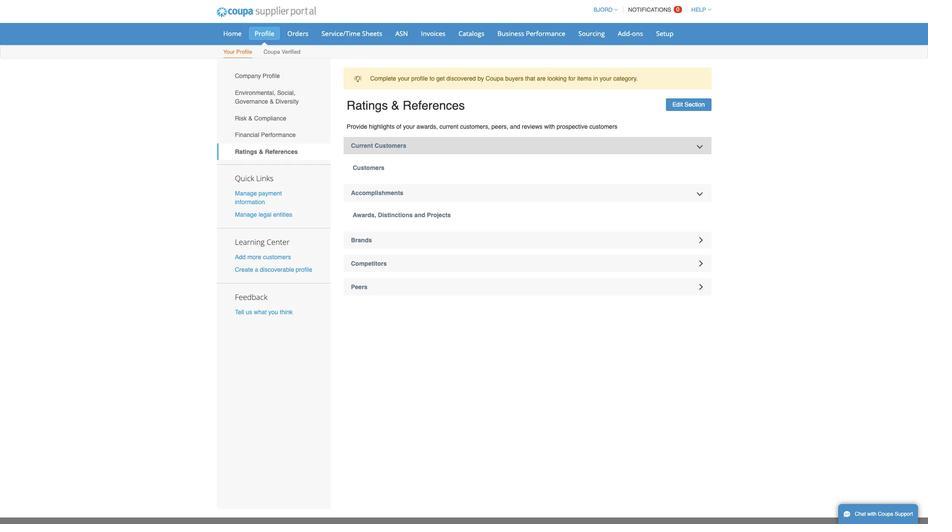 Task type: vqa. For each thing, say whether or not it's contained in the screenshot.
'Discovered' in the top of the page
yes



Task type: locate. For each thing, give the bounding box(es) containing it.
1 vertical spatial with
[[868, 512, 877, 518]]

profile right your
[[236, 49, 252, 55]]

1 horizontal spatial references
[[403, 99, 465, 113]]

company
[[235, 73, 261, 80]]

coupa right by
[[486, 75, 504, 82]]

navigation containing notifications 0
[[590, 1, 712, 18]]

highlights
[[369, 123, 395, 130]]

profile down coupa supplier portal image
[[255, 29, 275, 38]]

profile up environmental, social, governance & diversity link
[[263, 73, 280, 80]]

financial performance
[[235, 132, 296, 139]]

performance down risk & compliance link
[[261, 132, 296, 139]]

0 horizontal spatial ratings
[[235, 148, 257, 155]]

looking
[[548, 75, 567, 82]]

profile inside alert
[[412, 75, 428, 82]]

profile for company profile
[[263, 73, 280, 80]]

risk & compliance link
[[217, 110, 331, 127]]

legal
[[259, 211, 272, 218]]

1 vertical spatial ratings
[[235, 148, 257, 155]]

your profile link
[[223, 47, 253, 58]]

invoices link
[[416, 27, 451, 40]]

1 vertical spatial performance
[[261, 132, 296, 139]]

& down financial performance
[[259, 148, 263, 155]]

&
[[270, 98, 274, 105], [392, 99, 400, 113], [249, 115, 253, 122], [259, 148, 263, 155]]

1 vertical spatial coupa
[[486, 75, 504, 82]]

2 horizontal spatial coupa
[[879, 512, 894, 518]]

ratings & references down financial performance
[[235, 148, 298, 155]]

and left 'projects'
[[415, 212, 426, 219]]

ratings
[[347, 99, 388, 113], [235, 148, 257, 155]]

1 vertical spatial profile
[[236, 49, 252, 55]]

customers up discoverable
[[263, 254, 291, 261]]

1 vertical spatial ratings & references
[[235, 148, 298, 155]]

brands heading
[[344, 232, 712, 249]]

setup link
[[651, 27, 680, 40]]

your right complete
[[398, 75, 410, 82]]

0 horizontal spatial performance
[[261, 132, 296, 139]]

discovered
[[447, 75, 476, 82]]

competitors
[[351, 261, 387, 267]]

1 horizontal spatial customers
[[590, 123, 618, 130]]

0 vertical spatial profile
[[412, 75, 428, 82]]

company profile
[[235, 73, 280, 80]]

asn link
[[390, 27, 414, 40]]

risk & compliance
[[235, 115, 286, 122]]

1 horizontal spatial profile
[[412, 75, 428, 82]]

profile left to
[[412, 75, 428, 82]]

customers down of
[[375, 142, 407, 149]]

prospective
[[557, 123, 588, 130]]

business
[[498, 29, 525, 38]]

0 vertical spatial performance
[[526, 29, 566, 38]]

peers,
[[492, 123, 509, 130]]

1 vertical spatial and
[[415, 212, 426, 219]]

1 horizontal spatial ratings & references
[[347, 99, 465, 113]]

0 horizontal spatial coupa
[[264, 49, 280, 55]]

0 vertical spatial with
[[545, 123, 555, 130]]

coupa inside button
[[879, 512, 894, 518]]

coupa verified link
[[263, 47, 301, 58]]

notifications 0
[[629, 6, 680, 13]]

environmental, social, governance & diversity
[[235, 89, 299, 105]]

manage legal entities
[[235, 211, 293, 218]]

and right the peers,
[[510, 123, 521, 130]]

your
[[223, 49, 235, 55]]

items
[[578, 75, 592, 82]]

governance
[[235, 98, 268, 105]]

manage
[[235, 190, 257, 197], [235, 211, 257, 218]]

customers
[[590, 123, 618, 130], [263, 254, 291, 261]]

customers down current at top
[[353, 165, 385, 172]]

company profile link
[[217, 68, 331, 85]]

customers inside 'dropdown button'
[[375, 142, 407, 149]]

2 manage from the top
[[235, 211, 257, 218]]

help link
[[688, 7, 712, 13]]

customers right prospective
[[590, 123, 618, 130]]

0 vertical spatial customers
[[590, 123, 618, 130]]

1 vertical spatial profile
[[296, 267, 313, 274]]

coupa left support
[[879, 512, 894, 518]]

ratings down financial
[[235, 148, 257, 155]]

business performance link
[[492, 27, 571, 40]]

center
[[267, 237, 290, 247]]

profile link
[[249, 27, 280, 40]]

1 horizontal spatial and
[[510, 123, 521, 130]]

1 horizontal spatial with
[[868, 512, 877, 518]]

1 vertical spatial customers
[[263, 254, 291, 261]]

with right chat
[[868, 512, 877, 518]]

sourcing
[[579, 29, 605, 38]]

ratings & references
[[347, 99, 465, 113], [235, 148, 298, 155]]

bjord
[[594, 7, 613, 13]]

2 vertical spatial profile
[[263, 73, 280, 80]]

coupa left verified
[[264, 49, 280, 55]]

navigation
[[590, 1, 712, 18]]

references up awards,
[[403, 99, 465, 113]]

manage inside manage payment information
[[235, 190, 257, 197]]

with
[[545, 123, 555, 130], [868, 512, 877, 518]]

coupa verified
[[264, 49, 301, 55]]

you
[[269, 309, 278, 316]]

performance right business at the right of page
[[526, 29, 566, 38]]

edit section link
[[666, 99, 712, 111]]

with inside button
[[868, 512, 877, 518]]

with right reviews
[[545, 123, 555, 130]]

1 horizontal spatial performance
[[526, 29, 566, 38]]

customers
[[375, 142, 407, 149], [353, 165, 385, 172]]

ratings up provide at the left top
[[347, 99, 388, 113]]

tell
[[235, 309, 244, 316]]

1 vertical spatial manage
[[235, 211, 257, 218]]

0 vertical spatial manage
[[235, 190, 257, 197]]

0 vertical spatial customers
[[375, 142, 407, 149]]

1 vertical spatial customers
[[353, 165, 385, 172]]

social,
[[277, 89, 296, 96]]

manage up information
[[235, 190, 257, 197]]

profile
[[255, 29, 275, 38], [236, 49, 252, 55], [263, 73, 280, 80]]

add more customers link
[[235, 254, 291, 261]]

tell us what you think button
[[235, 308, 293, 317]]

bjord link
[[590, 7, 618, 13]]

current
[[351, 142, 373, 149]]

profile right discoverable
[[296, 267, 313, 274]]

think
[[280, 309, 293, 316]]

manage for manage legal entities
[[235, 211, 257, 218]]

your
[[398, 75, 410, 82], [600, 75, 612, 82], [403, 123, 415, 130]]

brands button
[[344, 232, 712, 249]]

1 horizontal spatial coupa
[[486, 75, 504, 82]]

add-
[[618, 29, 633, 38]]

links
[[256, 173, 274, 184]]

& left diversity
[[270, 98, 274, 105]]

awards,
[[353, 212, 377, 219]]

current customers button
[[344, 137, 712, 155]]

1 manage from the top
[[235, 190, 257, 197]]

references down financial performance link
[[265, 148, 298, 155]]

2 vertical spatial coupa
[[879, 512, 894, 518]]

complete
[[370, 75, 396, 82]]

and
[[510, 123, 521, 130], [415, 212, 426, 219]]

0 vertical spatial and
[[510, 123, 521, 130]]

1 vertical spatial references
[[265, 148, 298, 155]]

0 vertical spatial ratings & references
[[347, 99, 465, 113]]

manage payment information
[[235, 190, 282, 206]]

quick links
[[235, 173, 274, 184]]

manage down information
[[235, 211, 257, 218]]

financial
[[235, 132, 259, 139]]

0 horizontal spatial references
[[265, 148, 298, 155]]

catalogs link
[[453, 27, 490, 40]]

& right risk
[[249, 115, 253, 122]]

your right the in
[[600, 75, 612, 82]]

profile for your profile
[[236, 49, 252, 55]]

0 horizontal spatial with
[[545, 123, 555, 130]]

complete your profile to get discovered by coupa buyers that are looking for items in your category. alert
[[344, 68, 712, 90]]

accomplishments button
[[344, 185, 712, 202]]

buyers
[[506, 75, 524, 82]]

environmental,
[[235, 89, 276, 96]]

quick
[[235, 173, 254, 184]]

1 horizontal spatial ratings
[[347, 99, 388, 113]]

ratings & references up of
[[347, 99, 465, 113]]

0
[[677, 6, 680, 13]]



Task type: describe. For each thing, give the bounding box(es) containing it.
reviews
[[522, 123, 543, 130]]

ratings inside ratings & references link
[[235, 148, 257, 155]]

support
[[895, 512, 914, 518]]

service/time sheets link
[[316, 27, 388, 40]]

service/time sheets
[[322, 29, 383, 38]]

business performance
[[498, 29, 566, 38]]

0 vertical spatial references
[[403, 99, 465, 113]]

create a discoverable profile
[[235, 267, 313, 274]]

help
[[692, 7, 707, 13]]

customers,
[[460, 123, 490, 130]]

& up of
[[392, 99, 400, 113]]

sheets
[[362, 29, 383, 38]]

ratings & references link
[[217, 144, 331, 160]]

home
[[223, 29, 242, 38]]

risk
[[235, 115, 247, 122]]

for
[[569, 75, 576, 82]]

compliance
[[254, 115, 286, 122]]

your right of
[[403, 123, 415, 130]]

coupa supplier portal image
[[210, 1, 322, 23]]

accomplishments
[[351, 190, 404, 197]]

current
[[440, 123, 459, 130]]

edit
[[673, 101, 683, 108]]

environmental, social, governance & diversity link
[[217, 85, 331, 110]]

add more customers
[[235, 254, 291, 261]]

complete your profile to get discovered by coupa buyers that are looking for items in your category.
[[370, 75, 638, 82]]

accomplishments heading
[[344, 185, 712, 202]]

home link
[[218, 27, 247, 40]]

competitors button
[[344, 255, 712, 273]]

that
[[526, 75, 536, 82]]

information
[[235, 199, 265, 206]]

financial performance link
[[217, 127, 331, 144]]

peers heading
[[344, 279, 712, 296]]

ons
[[633, 29, 644, 38]]

manage payment information link
[[235, 190, 282, 206]]

awards, distinctions and projects
[[353, 212, 451, 219]]

learning
[[235, 237, 265, 247]]

distinctions
[[378, 212, 413, 219]]

get
[[437, 75, 445, 82]]

in
[[594, 75, 599, 82]]

provide highlights of your awards, current customers, peers, and reviews with prospective customers
[[347, 123, 618, 130]]

brands
[[351, 237, 372, 244]]

to
[[430, 75, 435, 82]]

0 vertical spatial coupa
[[264, 49, 280, 55]]

tell us what you think
[[235, 309, 293, 316]]

diversity
[[276, 98, 299, 105]]

discoverable
[[260, 267, 294, 274]]

performance for business performance
[[526, 29, 566, 38]]

a
[[255, 267, 258, 274]]

verified
[[282, 49, 301, 55]]

coupa inside alert
[[486, 75, 504, 82]]

service/time
[[322, 29, 361, 38]]

sourcing link
[[573, 27, 611, 40]]

orders
[[288, 29, 309, 38]]

chat
[[855, 512, 867, 518]]

current customers heading
[[344, 137, 712, 155]]

current customers
[[351, 142, 407, 149]]

notifications
[[629, 7, 672, 13]]

us
[[246, 309, 252, 316]]

asn
[[396, 29, 408, 38]]

more
[[248, 254, 261, 261]]

peers button
[[344, 279, 712, 296]]

performance for financial performance
[[261, 132, 296, 139]]

& inside environmental, social, governance & diversity
[[270, 98, 274, 105]]

setup
[[657, 29, 674, 38]]

0 horizontal spatial and
[[415, 212, 426, 219]]

projects
[[427, 212, 451, 219]]

0 horizontal spatial profile
[[296, 267, 313, 274]]

chat with coupa support
[[855, 512, 914, 518]]

0 vertical spatial profile
[[255, 29, 275, 38]]

manage for manage payment information
[[235, 190, 257, 197]]

feedback
[[235, 292, 268, 303]]

category.
[[614, 75, 638, 82]]

awards,
[[417, 123, 438, 130]]

0 vertical spatial ratings
[[347, 99, 388, 113]]

manage legal entities link
[[235, 211, 293, 218]]

0 horizontal spatial ratings & references
[[235, 148, 298, 155]]

create
[[235, 267, 253, 274]]

section
[[685, 101, 705, 108]]

entities
[[273, 211, 293, 218]]

edit section
[[673, 101, 705, 108]]

catalogs
[[459, 29, 485, 38]]

0 horizontal spatial customers
[[263, 254, 291, 261]]

what
[[254, 309, 267, 316]]

are
[[537, 75, 546, 82]]

learning center
[[235, 237, 290, 247]]

chat with coupa support button
[[839, 505, 919, 525]]

competitors heading
[[344, 255, 712, 273]]

payment
[[259, 190, 282, 197]]

invoices
[[421, 29, 446, 38]]

add-ons
[[618, 29, 644, 38]]



